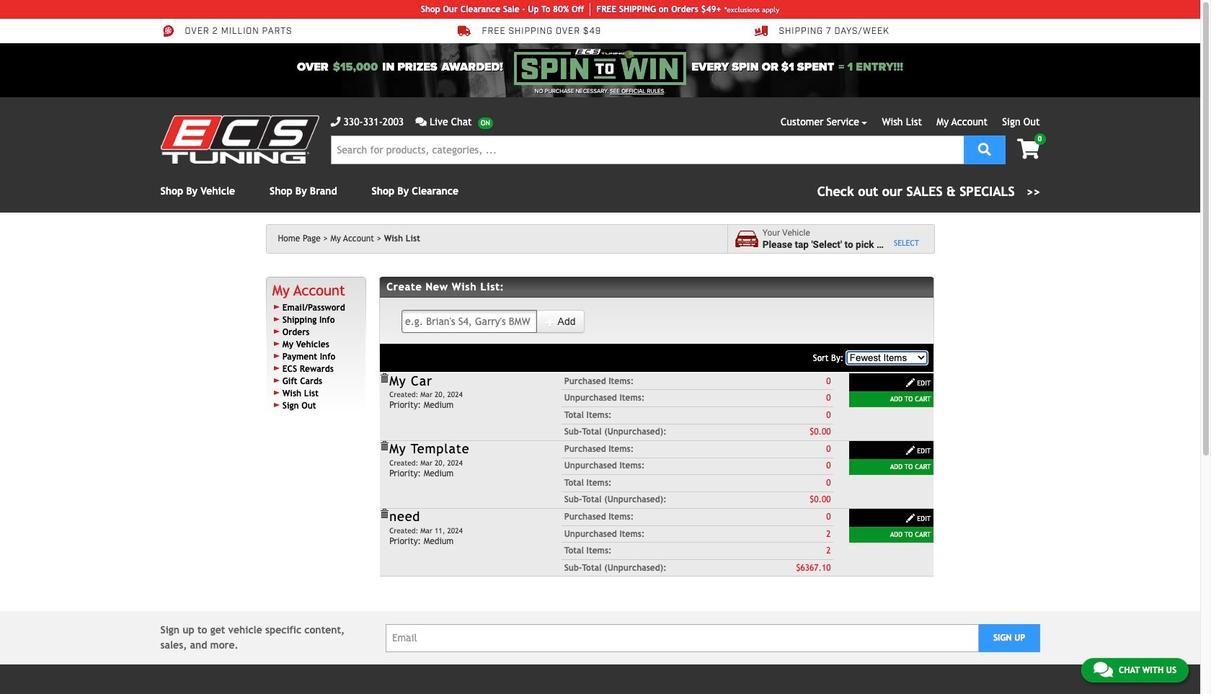Task type: vqa. For each thing, say whether or not it's contained in the screenshot.
comments image
yes



Task type: describe. For each thing, give the bounding box(es) containing it.
Search text field
[[331, 136, 964, 164]]

search image
[[978, 142, 991, 155]]

comments image
[[415, 117, 427, 127]]

delete image for white icon
[[379, 441, 390, 451]]

1 vertical spatial white image
[[906, 378, 916, 388]]

2 vertical spatial white image
[[906, 514, 916, 524]]

delete image
[[379, 509, 390, 519]]

shopping cart image
[[1017, 139, 1040, 159]]

e.g. Brian's S4, Garry's BMW E92...etc text field
[[402, 310, 537, 333]]

delete image for middle white image
[[379, 373, 390, 384]]

white image
[[906, 446, 916, 456]]



Task type: locate. For each thing, give the bounding box(es) containing it.
ecs tuning 'spin to win' contest logo image
[[514, 49, 686, 85]]

phone image
[[331, 117, 341, 127]]

ecs tuning image
[[160, 115, 319, 164]]

white image
[[545, 317, 556, 327], [906, 378, 916, 388], [906, 514, 916, 524]]

1 delete image from the top
[[379, 373, 390, 384]]

delete image
[[379, 373, 390, 384], [379, 441, 390, 451]]

0 vertical spatial white image
[[545, 317, 556, 327]]

Email email field
[[386, 624, 979, 652]]

2 delete image from the top
[[379, 441, 390, 451]]

0 vertical spatial delete image
[[379, 373, 390, 384]]

1 vertical spatial delete image
[[379, 441, 390, 451]]



